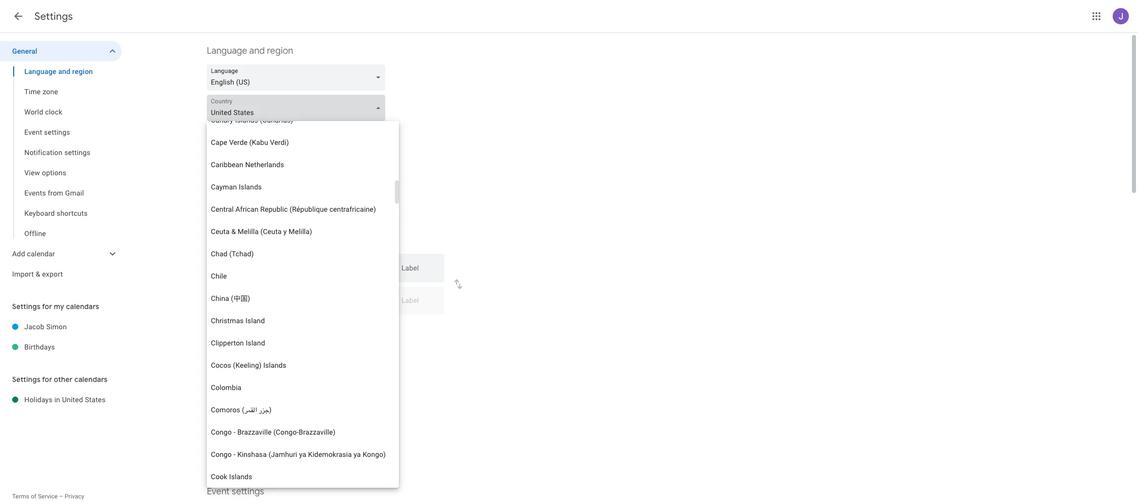 Task type: locate. For each thing, give the bounding box(es) containing it.
my up jacob simon tree item
[[54, 302, 64, 311]]

united
[[62, 396, 83, 404]]

clock
[[45, 108, 62, 116], [233, 390, 255, 402], [261, 411, 277, 419]]

time up the display
[[207, 217, 227, 228]]

about
[[239, 344, 255, 351]]

terms of service – privacy
[[12, 493, 84, 501]]

import
[[12, 270, 34, 278]]

1 vertical spatial time
[[207, 217, 227, 228]]

time zone up the display
[[207, 217, 249, 228]]

0 horizontal spatial my
[[54, 302, 64, 311]]

0 vertical spatial for
[[42, 302, 52, 311]]

1 horizontal spatial event
[[207, 486, 230, 498]]

language
[[207, 45, 247, 57], [24, 67, 56, 76]]

0 vertical spatial language
[[207, 45, 247, 57]]

options
[[42, 169, 66, 177]]

1 vertical spatial time zone
[[207, 217, 249, 228]]

1 horizontal spatial time
[[207, 217, 227, 228]]

world clock up show
[[207, 390, 255, 402]]

how
[[256, 344, 268, 351]]

calendars for settings for other calendars
[[74, 375, 108, 384]]

events from gmail
[[24, 189, 84, 197]]

2 horizontal spatial clock
[[261, 411, 277, 419]]

colombia option
[[207, 377, 395, 399]]

1 vertical spatial and
[[58, 67, 70, 76]]

calendars
[[66, 302, 99, 311], [74, 375, 108, 384]]

Label for secondary time zone. text field
[[402, 297, 436, 311]]

view options
[[24, 169, 66, 177]]

time zone inside group
[[24, 88, 58, 96]]

time
[[281, 238, 295, 246], [305, 323, 319, 331]]

simon
[[46, 323, 67, 331]]

1 horizontal spatial world clock
[[207, 390, 255, 402]]

1 horizontal spatial world
[[207, 390, 231, 402]]

other
[[54, 375, 73, 384]]

world up show
[[207, 390, 231, 402]]

zone up works
[[320, 323, 336, 331]]

time right secondary
[[281, 238, 295, 246]]

my right update
[[267, 323, 277, 331]]

1 to from the left
[[236, 323, 242, 331]]

world up the 'notification'
[[24, 108, 43, 116]]

0 vertical spatial language and region
[[207, 45, 293, 57]]

time zone down general on the left of page
[[24, 88, 58, 96]]

time
[[24, 88, 41, 96], [207, 217, 227, 228]]

0 vertical spatial time zone
[[24, 88, 58, 96]]

1 horizontal spatial clock
[[233, 390, 255, 402]]

0 vertical spatial calendars
[[66, 302, 99, 311]]

zone up the display
[[229, 217, 249, 228]]

location
[[369, 323, 395, 331]]

clock up show world clock
[[233, 390, 255, 402]]

zone down central african republic (république centrafricaine) "option"
[[297, 238, 312, 246]]

region
[[267, 45, 293, 57], [72, 67, 93, 76]]

calendars up the states
[[74, 375, 108, 384]]

0 horizontal spatial to
[[236, 323, 242, 331]]

0 vertical spatial clock
[[45, 108, 62, 116]]

settings right go back image
[[34, 10, 73, 23]]

0 horizontal spatial time zone
[[24, 88, 58, 96]]

settings for settings for my calendars
[[12, 302, 40, 311]]

1 vertical spatial world clock
[[207, 390, 255, 402]]

show world clock
[[222, 411, 277, 419]]

1 horizontal spatial region
[[267, 45, 293, 57]]

2 vertical spatial settings
[[232, 486, 264, 498]]

1 vertical spatial clock
[[233, 390, 255, 402]]

and
[[249, 45, 265, 57], [58, 67, 70, 76]]

1 horizontal spatial my
[[267, 323, 277, 331]]

clock right world
[[261, 411, 277, 419]]

1 vertical spatial language
[[24, 67, 56, 76]]

1 vertical spatial for
[[42, 375, 52, 384]]

1 for from the top
[[42, 302, 52, 311]]

world clock
[[24, 108, 62, 116], [207, 390, 255, 402]]

1 horizontal spatial time
[[305, 323, 319, 331]]

event settings
[[24, 128, 70, 136], [207, 486, 264, 498]]

1 horizontal spatial and
[[249, 45, 265, 57]]

terms of service link
[[12, 493, 58, 501]]

terms
[[12, 493, 29, 501]]

world
[[24, 108, 43, 116], [207, 390, 231, 402]]

group
[[0, 61, 122, 244]]

zone down general tree item
[[43, 88, 58, 96]]

0 horizontal spatial world clock
[[24, 108, 62, 116]]

jacob simon
[[24, 323, 67, 331]]

to
[[236, 323, 242, 331], [337, 323, 344, 331]]

cook islands option
[[207, 466, 395, 488]]

0 vertical spatial region
[[267, 45, 293, 57]]

group containing language and region
[[0, 61, 122, 244]]

show
[[222, 411, 240, 419]]

holidays
[[24, 396, 53, 404]]

current
[[345, 323, 368, 331]]

for
[[42, 302, 52, 311], [42, 375, 52, 384]]

0 horizontal spatial time
[[24, 88, 41, 96]]

settings up jacob
[[12, 302, 40, 311]]

of
[[31, 493, 36, 501]]

2 vertical spatial settings
[[12, 375, 40, 384]]

privacy link
[[65, 493, 84, 501]]

for up jacob simon
[[42, 302, 52, 311]]

comoros (‫جزر القمر‬‎) option
[[207, 399, 395, 421]]

1 vertical spatial calendars
[[74, 375, 108, 384]]

0 vertical spatial event
[[24, 128, 42, 136]]

1 horizontal spatial time zone
[[207, 217, 249, 228]]

calendars for settings for my calendars
[[66, 302, 99, 311]]

service
[[38, 493, 58, 501]]

1 vertical spatial settings
[[12, 302, 40, 311]]

for left other
[[42, 375, 52, 384]]

across
[[333, 344, 352, 351]]

states
[[85, 396, 106, 404]]

chile option
[[207, 265, 395, 288]]

calendars up jacob simon tree item
[[66, 302, 99, 311]]

1 horizontal spatial to
[[337, 323, 344, 331]]

language and region
[[207, 45, 293, 57], [24, 67, 93, 76]]

google
[[269, 344, 288, 351]]

1 vertical spatial my
[[267, 323, 277, 331]]

time zone
[[24, 88, 58, 96], [207, 217, 249, 228]]

to left current
[[337, 323, 344, 331]]

1 vertical spatial region
[[72, 67, 93, 76]]

None field
[[207, 64, 389, 91], [207, 95, 389, 121], [207, 64, 389, 91], [207, 95, 389, 121]]

to right ask
[[236, 323, 242, 331]]

0 vertical spatial world clock
[[24, 108, 62, 116]]

settings
[[34, 10, 73, 23], [12, 302, 40, 311], [12, 375, 40, 384]]

1 vertical spatial event settings
[[207, 486, 264, 498]]

caribbean netherlands option
[[207, 154, 395, 176]]

world clock up the 'notification'
[[24, 108, 62, 116]]

keyboard
[[24, 209, 55, 218]]

0 horizontal spatial clock
[[45, 108, 62, 116]]

event
[[24, 128, 42, 136], [207, 486, 230, 498]]

general tree item
[[0, 41, 122, 61]]

0 horizontal spatial world
[[24, 108, 43, 116]]

works
[[315, 344, 332, 351]]

zone
[[43, 88, 58, 96], [229, 217, 249, 228], [297, 238, 312, 246], [320, 323, 336, 331]]

time up clipperton island option
[[305, 323, 319, 331]]

0 vertical spatial event settings
[[24, 128, 70, 136]]

calendar
[[290, 344, 314, 351]]

0 vertical spatial my
[[54, 302, 64, 311]]

settings up holidays
[[12, 375, 40, 384]]

congo - kinshasa (jamhuri ya kidemokrasia ya kongo) option
[[207, 444, 395, 466]]

1 horizontal spatial language
[[207, 45, 247, 57]]

my
[[54, 302, 64, 311], [267, 323, 277, 331]]

0 horizontal spatial time
[[281, 238, 295, 246]]

central african republic (république centrafricaine) option
[[207, 198, 395, 221]]

2 vertical spatial clock
[[261, 411, 277, 419]]

1 vertical spatial settings
[[64, 149, 91, 157]]

more
[[224, 344, 238, 351]]

display
[[222, 238, 245, 246]]

0 vertical spatial settings
[[44, 128, 70, 136]]

1 vertical spatial language and region
[[24, 67, 93, 76]]

1 vertical spatial world
[[207, 390, 231, 402]]

1 horizontal spatial event settings
[[207, 486, 264, 498]]

0 horizontal spatial event
[[24, 128, 42, 136]]

clock up notification settings
[[45, 108, 62, 116]]

ask
[[222, 323, 234, 331]]

tree
[[0, 41, 122, 284]]

settings for my calendars tree
[[0, 317, 122, 358]]

birthdays link
[[24, 337, 122, 358]]

holidays in united states
[[24, 396, 106, 404]]

add calendar
[[12, 250, 55, 258]]

2 for from the top
[[42, 375, 52, 384]]

time down general on the left of page
[[24, 88, 41, 96]]

0 vertical spatial settings
[[34, 10, 73, 23]]

1 vertical spatial time
[[305, 323, 319, 331]]

offline
[[24, 230, 46, 238]]

shortcuts
[[57, 209, 88, 218]]

go back image
[[12, 10, 24, 22]]

cape verde (kabu verdi) option
[[207, 131, 395, 154]]

from
[[48, 189, 63, 197]]

settings
[[44, 128, 70, 136], [64, 149, 91, 157], [232, 486, 264, 498]]



Task type: describe. For each thing, give the bounding box(es) containing it.
congo - brazzaville (congo-brazzaville) option
[[207, 421, 395, 444]]

display secondary time zone
[[222, 238, 312, 246]]

Label for primary time zone. text field
[[402, 265, 436, 279]]

0 vertical spatial world
[[24, 108, 43, 116]]

gmail
[[65, 189, 84, 197]]

1 horizontal spatial language and region
[[207, 45, 293, 57]]

settings heading
[[34, 10, 73, 23]]

0 horizontal spatial event settings
[[24, 128, 70, 136]]

learn more about how google calendar works across
[[207, 344, 353, 351]]

view
[[24, 169, 40, 177]]

zone inside group
[[43, 88, 58, 96]]

canary islands (canarias) option
[[207, 109, 395, 131]]

birthdays
[[24, 343, 55, 351]]

0 horizontal spatial region
[[72, 67, 93, 76]]

for for other
[[42, 375, 52, 384]]

0 vertical spatial and
[[249, 45, 265, 57]]

export
[[42, 270, 63, 278]]

settings for settings for other calendars
[[12, 375, 40, 384]]

world
[[241, 411, 259, 419]]

secondary
[[247, 238, 280, 246]]

add
[[12, 250, 25, 258]]

1 vertical spatial event
[[207, 486, 230, 498]]

learn
[[207, 344, 222, 351]]

tree containing general
[[0, 41, 122, 284]]

–
[[59, 493, 63, 501]]

&
[[36, 270, 40, 278]]

in
[[54, 396, 60, 404]]

ceuta & melilla (ceuta y melilla) option
[[207, 221, 395, 243]]

2 to from the left
[[337, 323, 344, 331]]

0 vertical spatial time
[[281, 238, 295, 246]]

china (中国) option
[[207, 288, 395, 310]]

cayman islands option
[[207, 176, 395, 198]]

jacob simon tree item
[[0, 317, 122, 337]]

notification settings
[[24, 149, 91, 157]]

calendar
[[27, 250, 55, 258]]

christmas island option
[[207, 310, 395, 332]]

keyboard shortcuts
[[24, 209, 88, 218]]

privacy
[[65, 493, 84, 501]]

0 vertical spatial time
[[24, 88, 41, 96]]

chad (tchad) option
[[207, 243, 395, 265]]

birthdays tree item
[[0, 337, 122, 358]]

settings for settings
[[34, 10, 73, 23]]

general
[[12, 47, 37, 55]]

ask to update my primary time zone to current location
[[222, 323, 395, 331]]

update
[[244, 323, 266, 331]]

jacob
[[24, 323, 44, 331]]

0 horizontal spatial and
[[58, 67, 70, 76]]

events
[[24, 189, 46, 197]]

holidays in united states link
[[24, 390, 122, 410]]

holidays in united states tree item
[[0, 390, 122, 410]]

import & export
[[12, 270, 63, 278]]

primary
[[279, 323, 303, 331]]

cocos (keeling) islands option
[[207, 354, 395, 377]]

0 horizontal spatial language and region
[[24, 67, 93, 76]]

for for my
[[42, 302, 52, 311]]

settings for other calendars
[[12, 375, 108, 384]]

0 horizontal spatial language
[[24, 67, 56, 76]]

event inside group
[[24, 128, 42, 136]]

clipperton island option
[[207, 332, 395, 354]]

notification
[[24, 149, 62, 157]]

settings for my calendars
[[12, 302, 99, 311]]



Task type: vqa. For each thing, say whether or not it's contained in the screenshot.
top TIME ZONE
yes



